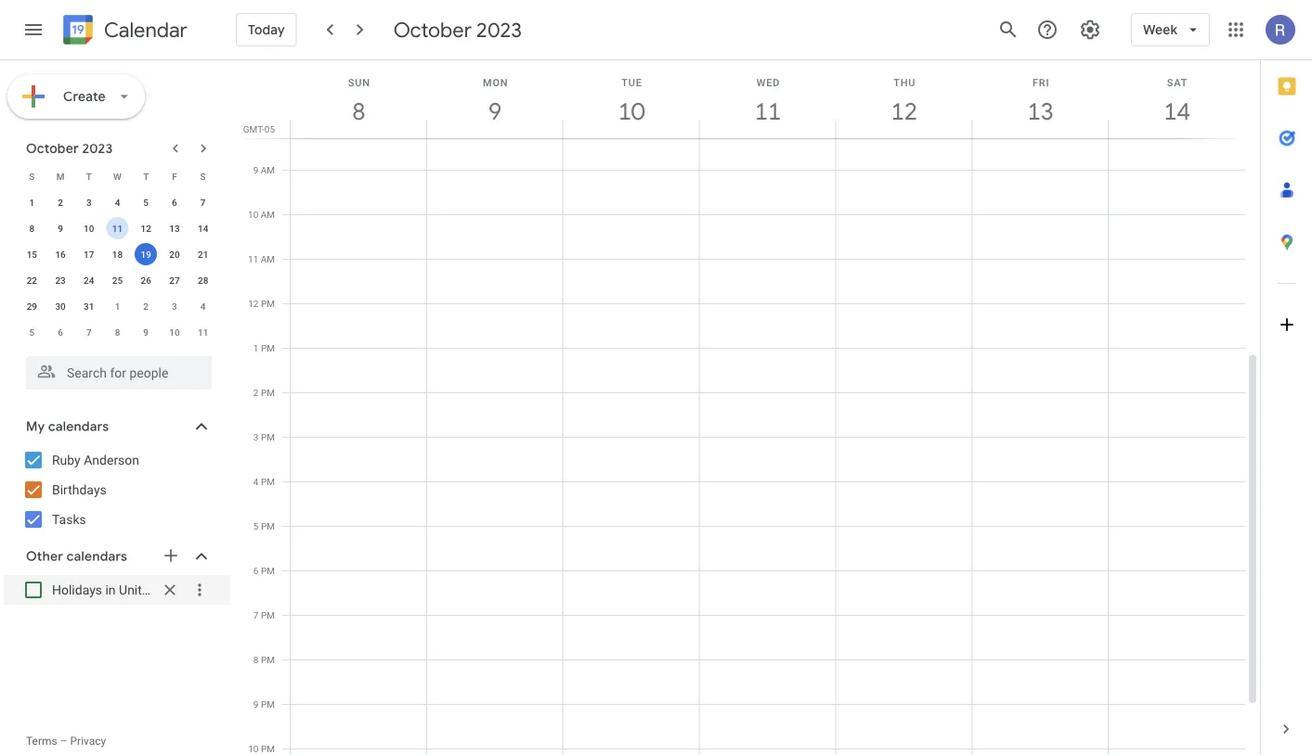 Task type: locate. For each thing, give the bounding box(es) containing it.
pm up 9 pm
[[261, 655, 275, 666]]

row down 18 element in the top left of the page
[[18, 267, 217, 293]]

0 vertical spatial calendars
[[48, 419, 109, 435]]

10 pm from the top
[[261, 699, 275, 710]]

2 pm
[[253, 387, 275, 398]]

0 vertical spatial october 2023
[[393, 17, 522, 43]]

11 column header
[[699, 60, 836, 138]]

11
[[753, 96, 780, 127], [112, 223, 123, 234], [248, 253, 258, 265], [198, 327, 208, 338]]

pm for 7 pm
[[261, 610, 275, 621]]

0 horizontal spatial t
[[86, 171, 92, 182]]

8
[[351, 96, 364, 127], [29, 223, 35, 234], [115, 327, 120, 338], [253, 655, 259, 666]]

pm down 9 pm
[[261, 744, 275, 755]]

1 vertical spatial 2
[[143, 301, 149, 312]]

9 up 16 element
[[58, 223, 63, 234]]

am down 9 am
[[261, 209, 275, 220]]

calendars
[[48, 419, 109, 435], [67, 549, 127, 565]]

1 pm from the top
[[261, 298, 275, 309]]

thu 12
[[890, 77, 916, 127]]

4 up november 11 element
[[200, 301, 206, 312]]

14 down sat
[[1163, 96, 1189, 127]]

tab list
[[1261, 60, 1312, 704]]

13
[[1026, 96, 1053, 127], [169, 223, 180, 234]]

7 pm from the top
[[261, 565, 275, 577]]

30 element
[[49, 295, 72, 318]]

14 up 21
[[198, 223, 208, 234]]

november 11 element
[[192, 321, 214, 344]]

0 vertical spatial 3
[[86, 197, 92, 208]]

14 inside column header
[[1163, 96, 1189, 127]]

5
[[143, 197, 149, 208], [29, 327, 35, 338], [253, 521, 259, 532]]

3 up november 10 element
[[172, 301, 177, 312]]

grid containing 8
[[238, 60, 1260, 756]]

pm up the 5 pm
[[261, 476, 275, 487]]

row up the 11 cell
[[18, 163, 217, 189]]

row down november 1 element
[[18, 319, 217, 345]]

12 up 19
[[141, 223, 151, 234]]

1 horizontal spatial t
[[143, 171, 149, 182]]

0 horizontal spatial 4
[[115, 197, 120, 208]]

10 column header
[[562, 60, 700, 138]]

10 link
[[610, 90, 653, 133]]

10 down november 3 element
[[169, 327, 180, 338]]

calendars for my calendars
[[48, 419, 109, 435]]

my calendars
[[26, 419, 109, 435]]

pm down 8 pm
[[261, 699, 275, 710]]

12 down thu
[[890, 96, 916, 127]]

s
[[29, 171, 35, 182], [200, 171, 206, 182]]

1
[[29, 197, 35, 208], [115, 301, 120, 312], [253, 343, 259, 354]]

10 up 17
[[84, 223, 94, 234]]

2 down m
[[58, 197, 63, 208]]

1 vertical spatial 12
[[141, 223, 151, 234]]

23 element
[[49, 269, 72, 292]]

10 up 11 am
[[248, 209, 258, 220]]

9
[[487, 96, 501, 127], [253, 164, 258, 175], [58, 223, 63, 234], [143, 327, 149, 338], [253, 699, 259, 710]]

3 for 3 pm
[[253, 432, 259, 443]]

13 up 20
[[169, 223, 180, 234]]

2
[[58, 197, 63, 208], [143, 301, 149, 312], [253, 387, 259, 398]]

2 vertical spatial 4
[[253, 476, 259, 487]]

pm for 9 pm
[[261, 699, 275, 710]]

1 horizontal spatial 6
[[172, 197, 177, 208]]

8 pm
[[253, 655, 275, 666]]

1 vertical spatial 13
[[169, 223, 180, 234]]

7 inside "element"
[[86, 327, 92, 338]]

2 s from the left
[[200, 171, 206, 182]]

1 vertical spatial calendars
[[67, 549, 127, 565]]

s right "f"
[[200, 171, 206, 182]]

pm
[[261, 298, 275, 309], [261, 343, 275, 354], [261, 387, 275, 398], [261, 432, 275, 443], [261, 476, 275, 487], [261, 521, 275, 532], [261, 565, 275, 577], [261, 610, 275, 621], [261, 655, 275, 666], [261, 699, 275, 710], [261, 744, 275, 755]]

settings menu image
[[1079, 19, 1101, 41]]

13 down fri
[[1026, 96, 1053, 127]]

20 element
[[163, 243, 186, 266]]

4 pm from the top
[[261, 432, 275, 443]]

am down the '05'
[[261, 164, 275, 175]]

row containing 29
[[18, 293, 217, 319]]

2023 up the mon
[[476, 17, 522, 43]]

0 vertical spatial october
[[393, 17, 472, 43]]

united
[[119, 583, 156, 598]]

row group
[[18, 189, 217, 345]]

row containing 8
[[18, 215, 217, 241]]

1 inside grid
[[253, 343, 259, 354]]

3
[[86, 197, 92, 208], [172, 301, 177, 312], [253, 432, 259, 443]]

13 column header
[[972, 60, 1109, 138]]

8 pm from the top
[[261, 610, 275, 621]]

week button
[[1131, 7, 1210, 52]]

7 up 8 pm
[[253, 610, 259, 621]]

anderson
[[84, 453, 139, 468]]

1 vertical spatial october 2023
[[26, 140, 113, 157]]

9 pm from the top
[[261, 655, 275, 666]]

2 vertical spatial 7
[[253, 610, 259, 621]]

row up 18 element in the top left of the page
[[18, 215, 217, 241]]

9 inside 'mon 9'
[[487, 96, 501, 127]]

pm up 1 pm
[[261, 298, 275, 309]]

10
[[617, 96, 644, 127], [248, 209, 258, 220], [84, 223, 94, 234], [169, 327, 180, 338], [248, 744, 259, 755]]

1 pm
[[253, 343, 275, 354]]

13 inside column header
[[1026, 96, 1053, 127]]

4 for 4 pm
[[253, 476, 259, 487]]

calendars up in
[[67, 549, 127, 565]]

7 row from the top
[[18, 319, 217, 345]]

row down 11 element
[[18, 241, 217, 267]]

3 up 10 element
[[86, 197, 92, 208]]

13 element
[[163, 217, 186, 240]]

pm up "2 pm" at the left
[[261, 343, 275, 354]]

2 horizontal spatial 5
[[253, 521, 259, 532]]

8 down "sun"
[[351, 96, 364, 127]]

18 element
[[106, 243, 129, 266]]

0 horizontal spatial 6
[[58, 327, 63, 338]]

6 up 13 element
[[172, 197, 177, 208]]

12
[[890, 96, 916, 127], [141, 223, 151, 234], [248, 298, 259, 309]]

pm for 1 pm
[[261, 343, 275, 354]]

2 vertical spatial am
[[261, 253, 275, 265]]

9 down november 2 element
[[143, 327, 149, 338]]

2 horizontal spatial 3
[[253, 432, 259, 443]]

0 vertical spatial 12
[[890, 96, 916, 127]]

2 vertical spatial 12
[[248, 298, 259, 309]]

terms
[[26, 735, 57, 748]]

privacy
[[70, 735, 106, 748]]

october
[[393, 17, 472, 43], [26, 140, 79, 157]]

2 horizontal spatial 6
[[253, 565, 259, 577]]

1 vertical spatial 7
[[86, 327, 92, 338]]

4 row from the top
[[18, 241, 217, 267]]

1 horizontal spatial 2
[[143, 301, 149, 312]]

7 down the 31 element
[[86, 327, 92, 338]]

5 pm from the top
[[261, 476, 275, 487]]

–
[[60, 735, 67, 748]]

1 horizontal spatial october 2023
[[393, 17, 522, 43]]

17 element
[[78, 243, 100, 266]]

2 t from the left
[[143, 171, 149, 182]]

pm up 8 pm
[[261, 610, 275, 621]]

9 down the mon
[[487, 96, 501, 127]]

12 inside row group
[[141, 223, 151, 234]]

my calendars list
[[4, 446, 230, 535]]

0 horizontal spatial s
[[29, 171, 35, 182]]

holidays
[[52, 583, 102, 598]]

row containing 15
[[18, 241, 217, 267]]

4 for 'november 4' element
[[200, 301, 206, 312]]

1 horizontal spatial october
[[393, 17, 472, 43]]

None search field
[[0, 349, 230, 390]]

2 up november 9 element
[[143, 301, 149, 312]]

9 for november 9 element
[[143, 327, 149, 338]]

week
[[1143, 21, 1177, 38]]

thu
[[893, 77, 916, 88]]

6 pm from the top
[[261, 521, 275, 532]]

12 element
[[135, 217, 157, 240]]

12 inside column header
[[890, 96, 916, 127]]

3 down "2 pm" at the left
[[253, 432, 259, 443]]

1 vertical spatial 2023
[[82, 140, 113, 157]]

9 column header
[[426, 60, 563, 138]]

1 horizontal spatial 1
[[115, 301, 120, 312]]

pm for 12 pm
[[261, 298, 275, 309]]

4 up 11 element
[[115, 197, 120, 208]]

11 inside cell
[[112, 223, 123, 234]]

2 vertical spatial 2
[[253, 387, 259, 398]]

6 pm
[[253, 565, 275, 577]]

wed
[[756, 77, 780, 88]]

m
[[56, 171, 64, 182]]

f
[[172, 171, 177, 182]]

am for 9 am
[[261, 164, 275, 175]]

0 horizontal spatial october 2023
[[26, 140, 113, 157]]

1 up the 15 element
[[29, 197, 35, 208]]

1 vertical spatial 6
[[58, 327, 63, 338]]

1 up november 8 element
[[115, 301, 120, 312]]

1 horizontal spatial 4
[[200, 301, 206, 312]]

9 down gmt-
[[253, 164, 258, 175]]

12 for 12 pm
[[248, 298, 259, 309]]

2023
[[476, 17, 522, 43], [82, 140, 113, 157]]

pm for 2 pm
[[261, 387, 275, 398]]

1 vertical spatial 4
[[200, 301, 206, 312]]

calendars up 'ruby'
[[48, 419, 109, 435]]

t left "f"
[[143, 171, 149, 182]]

2 horizontal spatial 4
[[253, 476, 259, 487]]

11 link
[[747, 90, 789, 133]]

1 vertical spatial 5
[[29, 327, 35, 338]]

grid
[[238, 60, 1260, 756]]

10 for 10 element
[[84, 223, 94, 234]]

11 down 'november 4' element
[[198, 327, 208, 338]]

pm for 5 pm
[[261, 521, 275, 532]]

0 horizontal spatial 13
[[169, 223, 180, 234]]

0 vertical spatial 2023
[[476, 17, 522, 43]]

10 down tue
[[617, 96, 644, 127]]

3 row from the top
[[18, 215, 217, 241]]

2 vertical spatial 3
[[253, 432, 259, 443]]

3 inside grid
[[253, 432, 259, 443]]

november 6 element
[[49, 321, 72, 344]]

0 vertical spatial 2
[[58, 197, 63, 208]]

october 2023 up the mon
[[393, 17, 522, 43]]

pm for 4 pm
[[261, 476, 275, 487]]

0 vertical spatial 13
[[1026, 96, 1053, 127]]

0 vertical spatial 14
[[1163, 96, 1189, 127]]

12 down 11 am
[[248, 298, 259, 309]]

2 horizontal spatial 1
[[253, 343, 259, 354]]

6 row from the top
[[18, 293, 217, 319]]

19 cell
[[132, 241, 160, 267]]

5 row from the top
[[18, 267, 217, 293]]

10 am
[[248, 209, 275, 220]]

november 10 element
[[163, 321, 186, 344]]

terms link
[[26, 735, 57, 748]]

10 pm
[[248, 744, 275, 755]]

0 vertical spatial 5
[[143, 197, 149, 208]]

11 down 10 am
[[248, 253, 258, 265]]

row up november 8 element
[[18, 293, 217, 319]]

7 up 14 element
[[200, 197, 206, 208]]

1 horizontal spatial s
[[200, 171, 206, 182]]

3 am from the top
[[261, 253, 275, 265]]

1 vertical spatial am
[[261, 209, 275, 220]]

11 element
[[106, 217, 129, 240]]

26 element
[[135, 269, 157, 292]]

5 inside grid
[[253, 521, 259, 532]]

7
[[200, 197, 206, 208], [86, 327, 92, 338], [253, 610, 259, 621]]

5 down 29 element
[[29, 327, 35, 338]]

1 down 12 pm
[[253, 343, 259, 354]]

11 down wed
[[753, 96, 780, 127]]

1 vertical spatial 1
[[115, 301, 120, 312]]

pm up 6 pm
[[261, 521, 275, 532]]

2 vertical spatial 6
[[253, 565, 259, 577]]

0 vertical spatial 7
[[200, 197, 206, 208]]

0 horizontal spatial 3
[[86, 197, 92, 208]]

1 vertical spatial 14
[[198, 223, 208, 234]]

2 horizontal spatial 7
[[253, 610, 259, 621]]

28 element
[[192, 269, 214, 292]]

9 up 10 pm
[[253, 699, 259, 710]]

14
[[1163, 96, 1189, 127], [198, 223, 208, 234]]

11 up the 18
[[112, 223, 123, 234]]

1 horizontal spatial 12
[[248, 298, 259, 309]]

7 for november 7 "element"
[[86, 327, 92, 338]]

8 down 7 pm
[[253, 655, 259, 666]]

2023 down create
[[82, 140, 113, 157]]

1 row from the top
[[18, 163, 217, 189]]

5 up 12 element
[[143, 197, 149, 208]]

14 element
[[192, 217, 214, 240]]

2 pm from the top
[[261, 343, 275, 354]]

6 up 7 pm
[[253, 565, 259, 577]]

t left w
[[86, 171, 92, 182]]

0 horizontal spatial 14
[[198, 223, 208, 234]]

24 element
[[78, 269, 100, 292]]

2 vertical spatial 5
[[253, 521, 259, 532]]

pm up 3 pm
[[261, 387, 275, 398]]

1 horizontal spatial 2023
[[476, 17, 522, 43]]

s left m
[[29, 171, 35, 182]]

1 horizontal spatial 14
[[1163, 96, 1189, 127]]

mon 9
[[483, 77, 508, 127]]

other calendars button
[[4, 542, 230, 572]]

am
[[261, 164, 275, 175], [261, 209, 275, 220], [261, 253, 275, 265]]

4 pm
[[253, 476, 275, 487]]

t
[[86, 171, 92, 182], [143, 171, 149, 182]]

november 1 element
[[106, 295, 129, 318]]

0 horizontal spatial october
[[26, 140, 79, 157]]

10 element
[[78, 217, 100, 240]]

october 2023 up m
[[26, 140, 113, 157]]

11 am
[[248, 253, 275, 265]]

0 horizontal spatial 12
[[141, 223, 151, 234]]

21 element
[[192, 243, 214, 266]]

0 horizontal spatial 5
[[29, 327, 35, 338]]

0 vertical spatial am
[[261, 164, 275, 175]]

tasks
[[52, 512, 86, 527]]

1 vertical spatial 3
[[172, 301, 177, 312]]

pm for 3 pm
[[261, 432, 275, 443]]

row containing 1
[[18, 189, 217, 215]]

1 horizontal spatial 13
[[1026, 96, 1053, 127]]

row
[[18, 163, 217, 189], [18, 189, 217, 215], [18, 215, 217, 241], [18, 241, 217, 267], [18, 267, 217, 293], [18, 293, 217, 319], [18, 319, 217, 345]]

1 horizontal spatial 5
[[143, 197, 149, 208]]

6 inside 'element'
[[58, 327, 63, 338]]

0 horizontal spatial 7
[[86, 327, 92, 338]]

15
[[27, 249, 37, 260]]

8 inside november 8 element
[[115, 327, 120, 338]]

1 horizontal spatial 3
[[172, 301, 177, 312]]

1 am from the top
[[261, 164, 275, 175]]

1 t from the left
[[86, 171, 92, 182]]

25 element
[[106, 269, 129, 292]]

calendar element
[[59, 11, 187, 52]]

8 down november 1 element
[[115, 327, 120, 338]]

6
[[172, 197, 177, 208], [58, 327, 63, 338], [253, 565, 259, 577]]

0 vertical spatial 1
[[29, 197, 35, 208]]

2 am from the top
[[261, 209, 275, 220]]

4 up the 5 pm
[[253, 476, 259, 487]]

0 horizontal spatial 2
[[58, 197, 63, 208]]

18
[[112, 249, 123, 260]]

my calendars button
[[4, 412, 230, 442]]

10 down 9 pm
[[248, 744, 259, 755]]

2 horizontal spatial 12
[[890, 96, 916, 127]]

1 horizontal spatial 7
[[200, 197, 206, 208]]

4
[[115, 197, 120, 208], [200, 301, 206, 312], [253, 476, 259, 487]]

2 horizontal spatial 2
[[253, 387, 259, 398]]

11 pm from the top
[[261, 744, 275, 755]]

2 up 3 pm
[[253, 387, 259, 398]]

6 down the "30" "element"
[[58, 327, 63, 338]]

31 element
[[78, 295, 100, 318]]

gmt-05
[[243, 123, 275, 135]]

6 for 6 pm
[[253, 565, 259, 577]]

2 vertical spatial 1
[[253, 343, 259, 354]]

2 row from the top
[[18, 189, 217, 215]]

0 horizontal spatial 1
[[29, 197, 35, 208]]

row down w
[[18, 189, 217, 215]]

5 down 4 pm on the left of the page
[[253, 521, 259, 532]]

pm down "2 pm" at the left
[[261, 432, 275, 443]]

pm up 7 pm
[[261, 565, 275, 577]]

24
[[84, 275, 94, 286]]

row containing 5
[[18, 319, 217, 345]]

8 inside sun 8
[[351, 96, 364, 127]]

am up 12 pm
[[261, 253, 275, 265]]

october 2023
[[393, 17, 522, 43], [26, 140, 113, 157]]

3 pm from the top
[[261, 387, 275, 398]]



Task type: describe. For each thing, give the bounding box(es) containing it.
22
[[27, 275, 37, 286]]

5 for the "november 5" element
[[29, 327, 35, 338]]

0 vertical spatial 4
[[115, 197, 120, 208]]

19, today element
[[135, 243, 157, 266]]

privacy link
[[70, 735, 106, 748]]

31
[[84, 301, 94, 312]]

27
[[169, 275, 180, 286]]

other calendars
[[26, 549, 127, 565]]

5 pm
[[253, 521, 275, 532]]

2 for november 2 element
[[143, 301, 149, 312]]

Search for people text field
[[37, 357, 201, 390]]

november 5 element
[[21, 321, 43, 344]]

14 link
[[1156, 90, 1198, 133]]

sun 8
[[348, 77, 370, 127]]

row group containing 1
[[18, 189, 217, 345]]

11 for november 11 element
[[198, 327, 208, 338]]

9 pm
[[253, 699, 275, 710]]

holidays in united states list item
[[4, 576, 230, 605]]

november 8 element
[[106, 321, 129, 344]]

9 link
[[474, 90, 517, 133]]

november 9 element
[[135, 321, 157, 344]]

6 for 'november 6' 'element'
[[58, 327, 63, 338]]

05
[[264, 123, 275, 135]]

pm for 6 pm
[[261, 565, 275, 577]]

9 for 9 pm
[[253, 699, 259, 710]]

november 2 element
[[135, 295, 157, 318]]

17
[[84, 249, 94, 260]]

fri 13
[[1026, 77, 1053, 127]]

main drawer image
[[22, 19, 45, 41]]

create
[[63, 88, 106, 105]]

in
[[105, 583, 116, 598]]

15 element
[[21, 243, 43, 266]]

other
[[26, 549, 63, 565]]

10 for 10 am
[[248, 209, 258, 220]]

9 for 9 am
[[253, 164, 258, 175]]

16 element
[[49, 243, 72, 266]]

holidays in united states
[[52, 583, 196, 598]]

10 inside column header
[[617, 96, 644, 127]]

12 for 12 element
[[141, 223, 151, 234]]

sun
[[348, 77, 370, 88]]

13 inside row group
[[169, 223, 180, 234]]

sat 14
[[1163, 77, 1189, 127]]

11 cell
[[103, 215, 132, 241]]

8 link
[[337, 90, 380, 133]]

10 for november 10 element
[[169, 327, 180, 338]]

1 for 1 pm
[[253, 343, 259, 354]]

3 for november 3 element
[[172, 301, 177, 312]]

fri
[[1032, 77, 1050, 88]]

3 pm
[[253, 432, 275, 443]]

sat
[[1167, 77, 1188, 88]]

29
[[27, 301, 37, 312]]

wed 11
[[753, 77, 780, 127]]

14 column header
[[1108, 60, 1245, 138]]

8 up the 15 element
[[29, 223, 35, 234]]

1 vertical spatial october
[[26, 140, 79, 157]]

my
[[26, 419, 45, 435]]

14 inside row group
[[198, 223, 208, 234]]

26
[[141, 275, 151, 286]]

gmt-
[[243, 123, 264, 135]]

ruby anderson
[[52, 453, 139, 468]]

calendars for other calendars
[[67, 549, 127, 565]]

12 link
[[883, 90, 926, 133]]

0 horizontal spatial 2023
[[82, 140, 113, 157]]

20
[[169, 249, 180, 260]]

add other calendars image
[[162, 547, 180, 565]]

9 am
[[253, 164, 275, 175]]

23
[[55, 275, 66, 286]]

today
[[248, 21, 285, 38]]

7 for 7 pm
[[253, 610, 259, 621]]

states
[[159, 583, 196, 598]]

13 link
[[1019, 90, 1062, 133]]

calendar
[[104, 17, 187, 43]]

2 for 2 pm
[[253, 387, 259, 398]]

11 for 11 am
[[248, 253, 258, 265]]

21
[[198, 249, 208, 260]]

30
[[55, 301, 66, 312]]

pm for 10 pm
[[261, 744, 275, 755]]

5 for 5 pm
[[253, 521, 259, 532]]

october 2023 grid
[[18, 163, 217, 345]]

22 element
[[21, 269, 43, 292]]

ruby
[[52, 453, 81, 468]]

11 for 11 element
[[112, 223, 123, 234]]

7 pm
[[253, 610, 275, 621]]

row containing s
[[18, 163, 217, 189]]

november 4 element
[[192, 295, 214, 318]]

am for 11 am
[[261, 253, 275, 265]]

12 column header
[[835, 60, 972, 138]]

pm for 8 pm
[[261, 655, 275, 666]]

november 3 element
[[163, 295, 186, 318]]

10 for 10 pm
[[248, 744, 259, 755]]

1 for november 1 element
[[115, 301, 120, 312]]

0 vertical spatial 6
[[172, 197, 177, 208]]

19
[[141, 249, 151, 260]]

12 pm
[[248, 298, 275, 309]]

mon
[[483, 77, 508, 88]]

am for 10 am
[[261, 209, 275, 220]]

29 element
[[21, 295, 43, 318]]

tue
[[621, 77, 642, 88]]

tue 10
[[617, 77, 644, 127]]

birthdays
[[52, 482, 107, 498]]

16
[[55, 249, 66, 260]]

28
[[198, 275, 208, 286]]

8 column header
[[290, 60, 427, 138]]

terms – privacy
[[26, 735, 106, 748]]

25
[[112, 275, 123, 286]]

create button
[[7, 74, 145, 119]]

november 7 element
[[78, 321, 100, 344]]

today button
[[236, 7, 297, 52]]

calendar heading
[[100, 17, 187, 43]]

row containing 22
[[18, 267, 217, 293]]

27 element
[[163, 269, 186, 292]]

w
[[113, 171, 122, 182]]

11 inside wed 11
[[753, 96, 780, 127]]

1 s from the left
[[29, 171, 35, 182]]



Task type: vqa. For each thing, say whether or not it's contained in the screenshot.
zone
no



